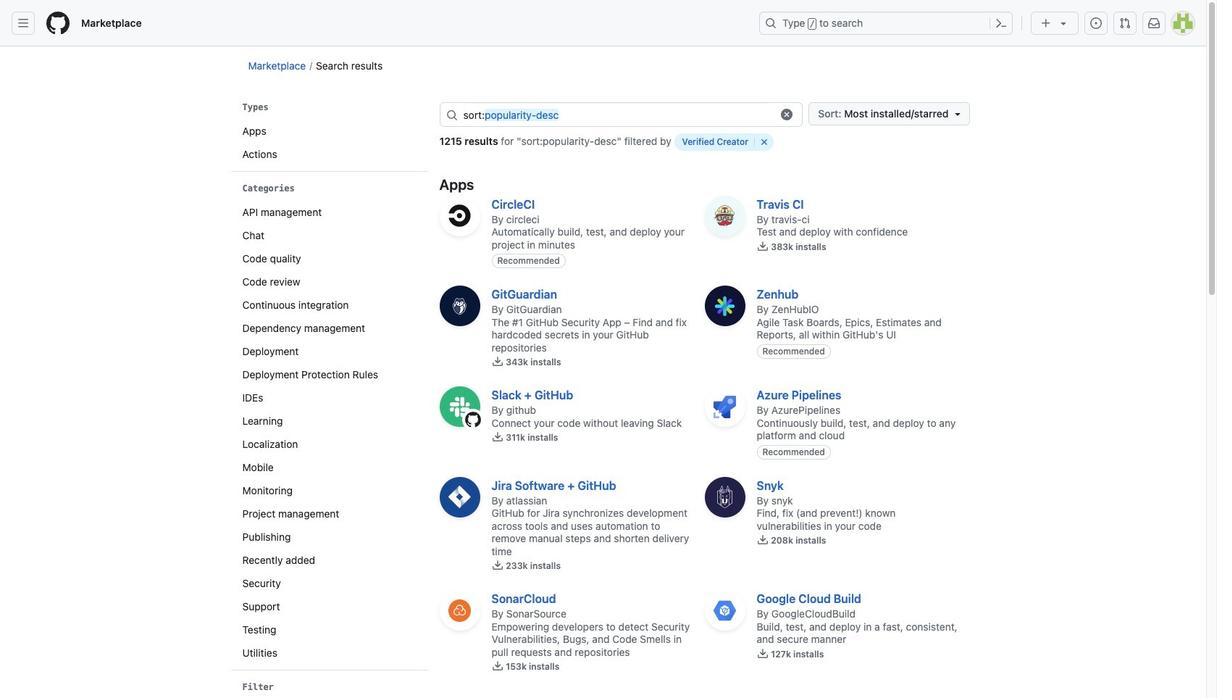 Task type: describe. For each thing, give the bounding box(es) containing it.
search image
[[446, 109, 458, 121]]

homepage image
[[46, 12, 70, 35]]

clear verified creator filter image
[[760, 138, 769, 146]]

triangle down image
[[952, 108, 964, 120]]

notifications image
[[1149, 17, 1161, 29]]

1 list from the top
[[237, 120, 422, 166]]

plus image
[[1041, 17, 1053, 29]]

issue opened image
[[1091, 17, 1103, 29]]



Task type: locate. For each thing, give the bounding box(es) containing it.
x circle fill image
[[782, 109, 793, 120]]

git pull request image
[[1120, 17, 1132, 29]]

1 horizontal spatial download image
[[757, 241, 769, 252]]

Search for apps and actions text field
[[464, 103, 772, 126]]

command palette image
[[996, 17, 1008, 29]]

0 vertical spatial download image
[[757, 241, 769, 252]]

0 vertical spatial list
[[237, 120, 422, 166]]

1 vertical spatial list
[[237, 201, 422, 664]]

list
[[237, 120, 422, 166], [237, 201, 422, 664]]

download image
[[757, 241, 769, 252], [492, 432, 503, 443]]

2 list from the top
[[237, 201, 422, 664]]

1 vertical spatial download image
[[492, 432, 503, 443]]

download image
[[492, 356, 503, 368], [757, 534, 769, 546], [492, 560, 503, 571], [757, 648, 769, 660], [492, 661, 503, 672]]

0 horizontal spatial download image
[[492, 432, 503, 443]]

triangle down image
[[1058, 17, 1070, 29]]



Task type: vqa. For each thing, say whether or not it's contained in the screenshot.
View options for View 1 Image
no



